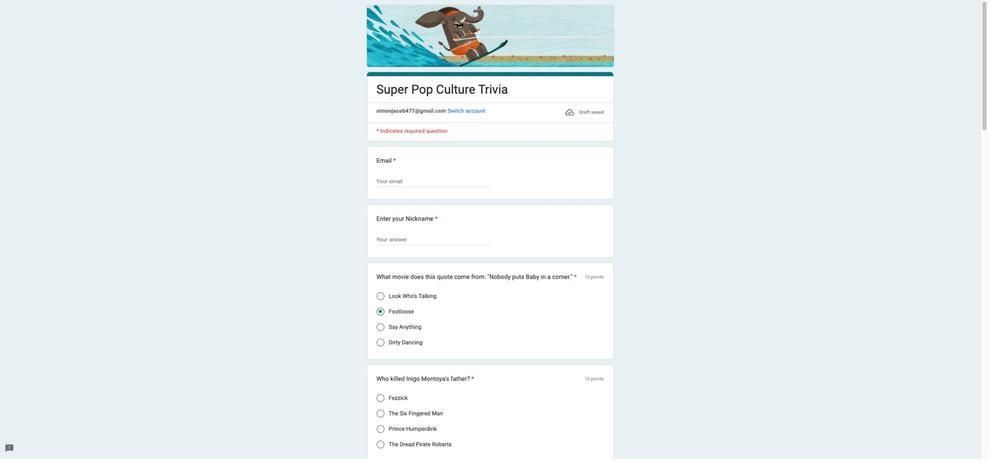 Task type: vqa. For each thing, say whether or not it's contained in the screenshot.
"ookmark"
no



Task type: locate. For each thing, give the bounding box(es) containing it.
None text field
[[377, 235, 490, 244]]

heading
[[377, 81, 508, 98], [377, 156, 604, 165], [377, 214, 438, 223], [377, 272, 577, 282], [377, 374, 474, 384]]

Dirty Dancing radio
[[377, 339, 384, 346]]

required question element for 3rd heading
[[434, 214, 438, 223]]

0 vertical spatial total points possible for this question. note
[[585, 272, 604, 282]]

Look Who's Talking radio
[[377, 292, 384, 300]]

1 total points possible for this question. note from the top
[[585, 272, 604, 282]]

list item
[[367, 146, 614, 200]]

status
[[565, 107, 604, 118]]

the dread pirate roberts image
[[377, 441, 384, 449]]

required question element for second heading from the bottom
[[573, 272, 577, 282]]

list
[[367, 146, 614, 459]]

required question element
[[392, 156, 396, 165], [434, 214, 438, 223], [573, 272, 577, 282], [470, 374, 474, 384]]

total points possible for this question. note
[[585, 272, 604, 282], [585, 374, 604, 384]]

Footloose radio
[[377, 308, 384, 315]]

The Six Fingered Man radio
[[377, 410, 384, 418]]

2 heading from the top
[[377, 156, 604, 165]]

Prince Humperdink radio
[[377, 425, 384, 433]]

1 vertical spatial total points possible for this question. note
[[585, 374, 604, 384]]

2 total points possible for this question. note from the top
[[585, 374, 604, 384]]

The Dread Pirate Roberts radio
[[377, 441, 384, 449]]

total points possible for this question. note for fifth heading from the top of the page
[[585, 374, 604, 384]]

4 heading from the top
[[377, 272, 577, 282]]

prince humperdink image
[[377, 425, 384, 433]]



Task type: describe. For each thing, give the bounding box(es) containing it.
1 heading from the top
[[377, 81, 508, 98]]

total points possible for this question. note for second heading from the bottom
[[585, 272, 604, 282]]

Say Anything radio
[[377, 323, 384, 331]]

the six fingered man image
[[377, 410, 384, 418]]

Fezzick radio
[[377, 395, 384, 402]]

say anything image
[[377, 323, 384, 331]]

5 heading from the top
[[377, 374, 474, 384]]

fezzick image
[[377, 395, 384, 402]]

footloose image
[[379, 310, 382, 313]]

required question element for fourth heading from the bottom
[[392, 156, 396, 165]]

report a problem to google image
[[5, 444, 14, 453]]

required question element for fifth heading from the top of the page
[[470, 374, 474, 384]]

Your email email field
[[377, 177, 490, 186]]

dirty dancing image
[[377, 339, 384, 346]]

look who's talking image
[[377, 292, 384, 300]]

3 heading from the top
[[377, 214, 438, 223]]



